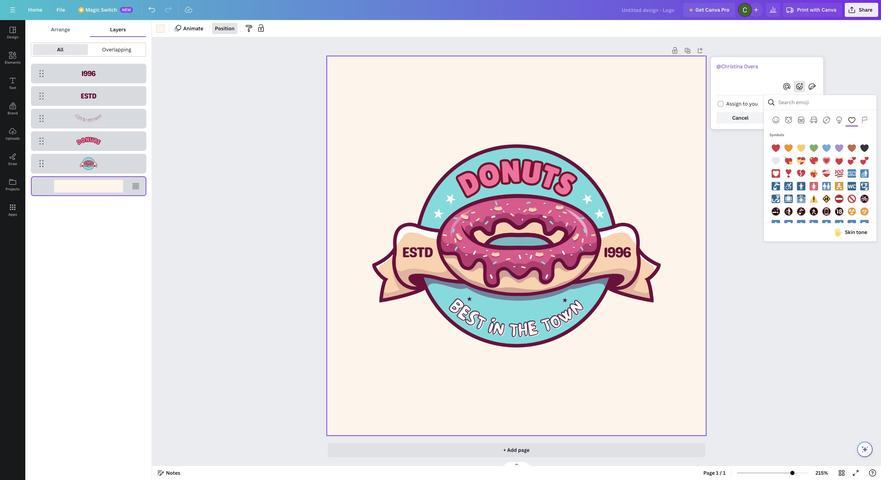 Task type: describe. For each thing, give the bounding box(es) containing it.
design
[[7, 35, 18, 39]]

elements button
[[0, 45, 25, 71]]

home
[[28, 6, 43, 13]]

arrange button
[[31, 23, 90, 36]]

to
[[743, 100, 749, 107]]

get canva pro button
[[684, 3, 736, 17]]

elements
[[5, 60, 21, 65]]

side panel tab list
[[0, 20, 25, 223]]

heart decoration image
[[772, 169, 781, 178]]

with
[[811, 6, 821, 13]]

position button
[[212, 23, 238, 34]]

+
[[504, 447, 506, 453]]

water closet image
[[848, 182, 857, 190]]

b for s
[[74, 113, 79, 119]]

h for t h
[[518, 316, 530, 347]]

growing heart image
[[823, 157, 832, 165]]

o inside t o w
[[94, 116, 99, 122]]

apps
[[8, 212, 17, 217]]

Search emoji search field
[[779, 96, 872, 109]]

men's room image
[[798, 182, 806, 190]]

warning image
[[810, 195, 819, 203]]

heart exclamation image
[[785, 169, 794, 178]]

green heart image
[[810, 144, 819, 152]]

text
[[9, 85, 16, 90]]

t inside e s t
[[79, 116, 84, 122]]

t inside the t h e
[[87, 118, 89, 124]]

canva inside get canva pro button
[[706, 6, 721, 13]]

t o w
[[93, 114, 102, 123]]

layers
[[110, 26, 126, 33]]

canva inside print with canva dropdown button
[[822, 6, 837, 13]]

get
[[696, 6, 705, 13]]

canva assistant image
[[861, 445, 870, 454]]

skin
[[846, 229, 856, 236]]

+ add page
[[504, 447, 530, 453]]

o inside d o n u t s
[[80, 136, 86, 144]]

b for h
[[442, 293, 470, 323]]

heart with arrow image
[[785, 157, 794, 165]]

baggage claim image
[[785, 195, 794, 203]]

restroom image
[[823, 182, 832, 190]]

draw
[[8, 161, 17, 166]]

t h e
[[87, 117, 94, 124]]

comment
[[781, 114, 805, 121]]

broken heart image
[[798, 169, 806, 178]]

1996 button
[[31, 64, 146, 83]]

biohazard image
[[861, 207, 870, 216]]

share
[[860, 6, 873, 13]]

tone
[[857, 229, 868, 236]]

orange heart image
[[785, 144, 794, 152]]

yellow heart image
[[798, 144, 806, 152]]

file button
[[51, 3, 71, 17]]

uploads button
[[0, 121, 25, 147]]

down-right arrow image
[[810, 220, 819, 228]]

revolving hearts image
[[848, 157, 857, 165]]

file
[[57, 6, 65, 13]]

apps button
[[0, 197, 25, 223]]

e inside the t h e
[[91, 117, 94, 124]]

notes
[[166, 470, 180, 476]]

add
[[508, 447, 517, 453]]

new
[[122, 7, 131, 12]]

w inside t o w
[[96, 114, 102, 121]]

n inside 'i n'
[[84, 117, 87, 124]]

switch
[[101, 6, 117, 13]]

i for i
[[485, 313, 498, 343]]

print
[[798, 6, 809, 13]]

t h
[[509, 316, 530, 347]]

wheelchair symbol image
[[785, 182, 794, 190]]

baby symbol image
[[836, 182, 844, 190]]

potable water image
[[772, 182, 781, 190]]

estd inside estd button
[[81, 91, 96, 100]]

pro
[[722, 6, 730, 13]]

i n
[[82, 117, 87, 124]]

black heart image
[[861, 144, 870, 152]]

/
[[720, 470, 723, 476]]

n u
[[500, 154, 544, 191]]

litter in bin sign image
[[861, 169, 870, 178]]

purple heart image
[[836, 144, 844, 152]]

d for d o n u t s
[[76, 138, 82, 146]]

Overlapping button
[[89, 44, 144, 55]]

page
[[519, 447, 530, 453]]

red heart image
[[772, 144, 781, 152]]

notes button
[[155, 468, 183, 479]]

e s t
[[76, 114, 84, 122]]



Task type: locate. For each thing, give the bounding box(es) containing it.
estd button
[[31, 86, 146, 106]]

1 horizontal spatial b
[[442, 293, 470, 323]]

Comment draft. Add a comment or @mention. text field
[[717, 63, 819, 78]]

+ add page button
[[328, 443, 706, 457]]

h inside the t h e
[[89, 118, 91, 124]]

1 horizontal spatial h
[[518, 316, 530, 347]]

print with canva button
[[784, 3, 843, 17]]

page 1 / 1
[[704, 470, 726, 476]]

1 horizontal spatial estd
[[402, 244, 433, 261]]

1 vertical spatial estd
[[402, 244, 433, 261]]

1 vertical spatial i
[[485, 313, 498, 343]]

1 vertical spatial w
[[553, 299, 582, 333]]

0 vertical spatial i
[[82, 117, 85, 123]]

1 canva from the left
[[706, 6, 721, 13]]

show pages image
[[500, 461, 534, 467]]

1
[[717, 470, 719, 476], [724, 470, 726, 476]]

overlapping
[[102, 46, 131, 53]]

d inside d o n u t s
[[76, 138, 82, 146]]

1 horizontal spatial i
[[485, 313, 498, 343]]

0 vertical spatial u
[[89, 136, 94, 144]]

right arrow image
[[798, 220, 806, 228]]

1 vertical spatial 1996
[[604, 244, 631, 261]]

get canva pro
[[696, 6, 730, 13]]

up arrow image
[[772, 220, 781, 228]]

share button
[[846, 3, 879, 17]]

no pedestrians image
[[810, 207, 819, 216]]

t inside t h
[[509, 316, 519, 347]]

d o n u t s
[[76, 136, 102, 146]]

d for d
[[453, 164, 486, 203]]

Design title text field
[[617, 3, 681, 17]]

2 1 from the left
[[724, 470, 726, 476]]

h
[[89, 118, 91, 124], [518, 316, 530, 347]]

0 horizontal spatial canva
[[706, 6, 721, 13]]

arrange
[[51, 26, 70, 33]]

e
[[76, 114, 81, 120], [91, 117, 94, 124], [451, 299, 477, 330], [526, 314, 541, 346], [527, 315, 542, 347]]

0 horizontal spatial w
[[96, 114, 102, 121]]

draw button
[[0, 147, 25, 172]]

i
[[82, 117, 85, 123], [485, 313, 498, 343]]

you
[[750, 100, 759, 107]]

no littering image
[[785, 207, 794, 216]]

e inside e s t
[[76, 114, 81, 120]]

no entry image
[[836, 195, 844, 203]]

0 horizontal spatial u
[[89, 136, 94, 144]]

canva
[[706, 6, 721, 13], [822, 6, 837, 13]]

@christina overa
[[717, 63, 759, 70]]

0 vertical spatial w
[[96, 114, 102, 121]]

t inside d o n u t s
[[93, 137, 98, 145]]

hundred points image
[[836, 169, 844, 178]]

position
[[215, 25, 235, 32]]

design button
[[0, 20, 25, 45]]

215%
[[816, 470, 829, 476]]

s inside e s t
[[77, 115, 82, 121]]

magic
[[86, 6, 100, 13]]

1996
[[81, 69, 95, 78], [604, 244, 631, 261]]

1 vertical spatial b
[[442, 293, 470, 323]]

all
[[57, 46, 63, 53]]

0 vertical spatial 1996
[[81, 69, 95, 78]]

heart with ribbon image
[[798, 157, 806, 165]]

1 vertical spatial d
[[453, 164, 486, 203]]

mending heart image
[[823, 169, 832, 178]]

0 vertical spatial estd
[[81, 91, 96, 100]]

main menu bar
[[0, 0, 882, 20]]

0 vertical spatial b
[[74, 113, 79, 119]]

0 horizontal spatial 1996
[[81, 69, 95, 78]]

o
[[94, 116, 99, 122], [95, 116, 99, 122], [80, 136, 86, 144], [474, 156, 504, 195], [545, 307, 568, 338]]

layers button
[[90, 23, 146, 36]]

1 horizontal spatial d
[[453, 164, 486, 203]]

d
[[76, 138, 82, 146], [453, 164, 486, 203]]

page
[[704, 470, 716, 476]]

skin tone
[[846, 229, 868, 236]]

non-potable water image
[[798, 207, 806, 216]]

atm sign image
[[848, 169, 857, 178]]

no smoking image
[[772, 207, 781, 216]]

0 horizontal spatial estd
[[81, 91, 96, 100]]

no mobile phones image
[[823, 207, 832, 216]]

w
[[96, 114, 102, 121], [553, 299, 582, 333]]

brown heart image
[[848, 144, 857, 152]]

All button
[[33, 44, 88, 55]]

1 horizontal spatial u
[[520, 154, 544, 191]]

beating heart image
[[836, 157, 844, 165]]

radioactive image
[[848, 207, 857, 216]]

0 horizontal spatial d
[[76, 138, 82, 146]]

canva left pro at top right
[[706, 6, 721, 13]]

up-left arrow image
[[861, 220, 870, 228]]

b
[[74, 113, 79, 119], [442, 293, 470, 323]]

1996 inside button
[[81, 69, 95, 78]]

1 1 from the left
[[717, 470, 719, 476]]

projects
[[6, 187, 20, 192]]

white heart image
[[772, 157, 781, 165]]

left arrow image
[[848, 220, 857, 228]]

heart on fire image
[[810, 169, 819, 178]]

animate
[[183, 25, 204, 32]]

uploads
[[6, 136, 20, 141]]

1 horizontal spatial 1996
[[604, 244, 631, 261]]

left luggage image
[[798, 195, 806, 203]]

estd
[[81, 91, 96, 100], [402, 244, 433, 261]]

print with canva
[[798, 6, 837, 13]]

women's room image
[[810, 182, 819, 190]]

u inside n u
[[520, 154, 544, 191]]

sparkling heart image
[[810, 157, 819, 165]]

t
[[79, 116, 84, 122], [93, 117, 97, 123], [87, 118, 89, 124], [93, 137, 98, 145], [537, 158, 563, 196], [470, 308, 491, 340], [538, 310, 557, 342], [509, 316, 519, 347]]

blue heart image
[[823, 144, 832, 152]]

1 vertical spatial h
[[518, 316, 530, 347]]

text button
[[0, 71, 25, 96]]

brand
[[7, 111, 18, 115]]

0 horizontal spatial 1
[[717, 470, 719, 476]]

1 horizontal spatial canva
[[822, 6, 837, 13]]

u
[[89, 136, 94, 144], [520, 154, 544, 191]]

t inside t o w
[[93, 117, 97, 123]]

prohibited image
[[848, 195, 857, 203]]

assign
[[727, 100, 742, 107]]

1 horizontal spatial w
[[553, 299, 582, 333]]

n inside d o n u t s
[[85, 136, 90, 143]]

#fff4ea image
[[156, 24, 165, 33]]

0 horizontal spatial b
[[74, 113, 79, 119]]

up-right arrow image
[[785, 220, 794, 228]]

0 horizontal spatial i
[[82, 117, 85, 123]]

0 vertical spatial h
[[89, 118, 91, 124]]

comment button
[[768, 112, 819, 124]]

canva right with
[[822, 6, 837, 13]]

s
[[77, 115, 82, 121], [95, 138, 102, 146], [550, 165, 581, 203], [460, 304, 484, 335]]

no one under eighteen image
[[836, 207, 844, 216]]

h for t h e
[[89, 118, 91, 124]]

two hearts image
[[861, 157, 870, 165]]

1 right /
[[724, 470, 726, 476]]

skin tone button
[[831, 225, 872, 239]]

1 vertical spatial u
[[520, 154, 544, 191]]

0 vertical spatial d
[[76, 138, 82, 146]]

215% button
[[811, 468, 834, 479]]

symbols
[[770, 132, 785, 137]]

i left t h
[[485, 313, 498, 343]]

cancel button
[[717, 112, 765, 124]]

magic switch
[[86, 6, 117, 13]]

h inside t h
[[518, 316, 530, 347]]

customs image
[[772, 195, 781, 203]]

home link
[[23, 3, 48, 17]]

overa
[[745, 63, 759, 70]]

brand button
[[0, 96, 25, 121]]

i left the t h e
[[82, 117, 85, 123]]

projects button
[[0, 172, 25, 197]]

down arrow image
[[823, 220, 832, 228]]

2 canva from the left
[[822, 6, 837, 13]]

1 left /
[[717, 470, 719, 476]]

s inside d o n u t s
[[95, 138, 102, 146]]

assign to you
[[727, 100, 759, 107]]

cancel
[[733, 114, 749, 121]]

u inside d o n u t s
[[89, 136, 94, 144]]

0 horizontal spatial h
[[89, 118, 91, 124]]

n inside n u
[[500, 154, 522, 190]]

down-left arrow image
[[836, 220, 844, 228]]

n
[[98, 113, 104, 119], [84, 117, 87, 124], [85, 136, 90, 143], [85, 136, 90, 143], [500, 154, 522, 190], [564, 293, 592, 323], [491, 314, 508, 346], [492, 315, 509, 347]]

children crossing image
[[823, 195, 832, 203]]

i for i n
[[82, 117, 85, 123]]

i inside 'i n'
[[82, 117, 85, 123]]

passport control image
[[861, 182, 870, 190]]

animate button
[[172, 23, 206, 34]]

@christina
[[717, 63, 743, 70]]

no bicycles image
[[861, 195, 870, 203]]

1 horizontal spatial 1
[[724, 470, 726, 476]]



Task type: vqa. For each thing, say whether or not it's contained in the screenshot.
Board corresponding to Mood
no



